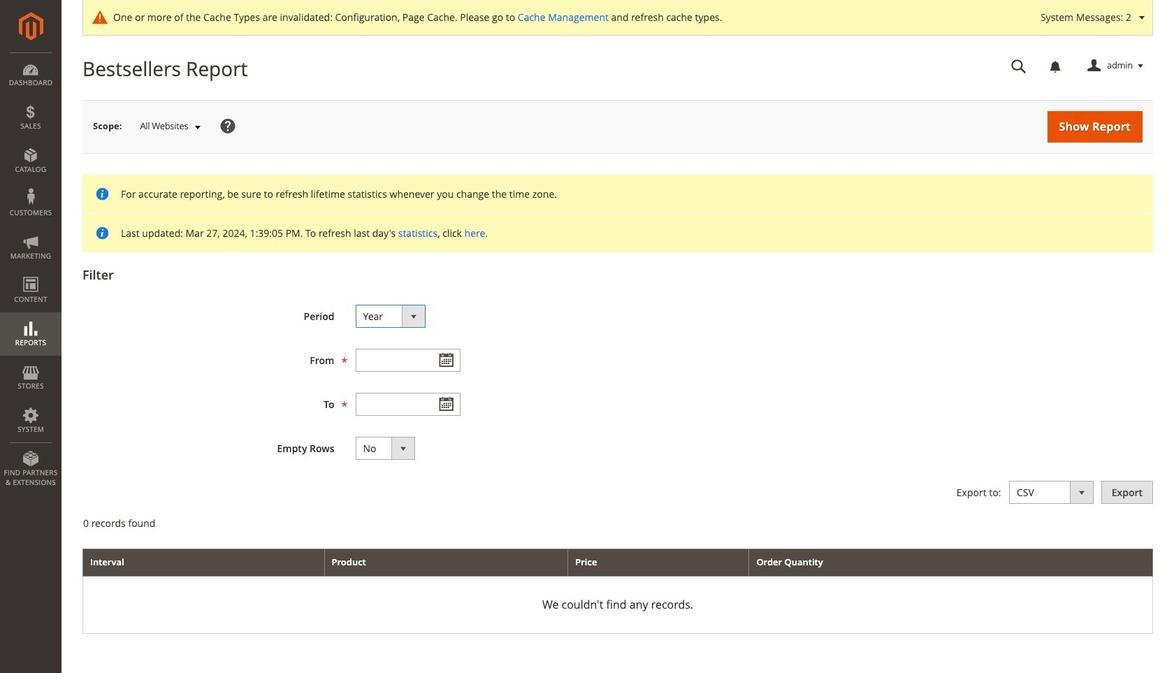 Task type: locate. For each thing, give the bounding box(es) containing it.
menu bar
[[0, 52, 62, 494]]

None text field
[[355, 393, 460, 416]]

magento admin panel image
[[19, 12, 43, 41]]

None text field
[[1002, 54, 1037, 78], [355, 349, 460, 372], [1002, 54, 1037, 78], [355, 349, 460, 372]]



